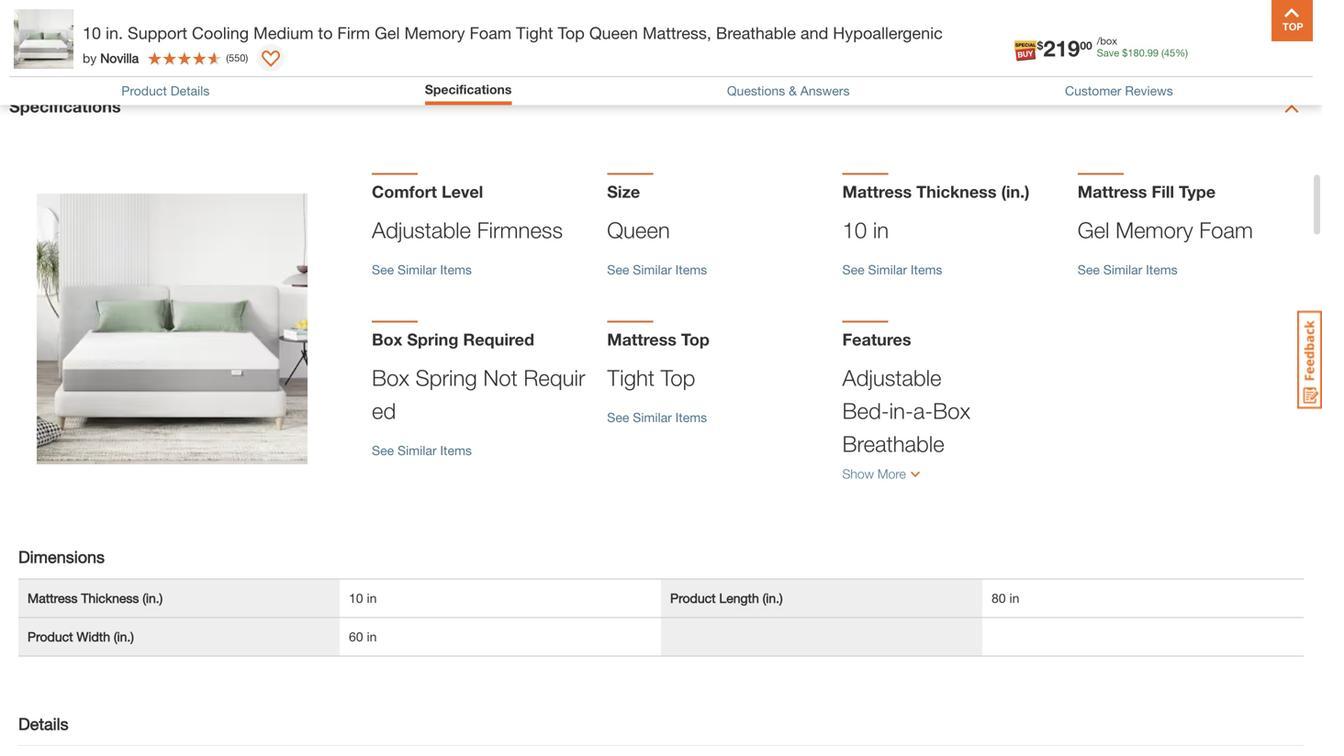 Task type: describe. For each thing, give the bounding box(es) containing it.
180
[[1128, 47, 1145, 59]]

0 horizontal spatial foam
[[470, 23, 512, 43]]

product width (in.)
[[28, 630, 134, 645]]

similar for queen
[[633, 262, 672, 278]]

level
[[442, 182, 483, 202]]

0 vertical spatial queen
[[590, 23, 638, 43]]

75150
[[289, 35, 330, 53]]

product details
[[122, 83, 210, 98]]

45
[[1165, 47, 1176, 59]]

services button
[[1013, 22, 1072, 66]]

mattress top
[[607, 330, 710, 350]]

00
[[1081, 39, 1093, 52]]

items for tight top
[[676, 410, 707, 426]]

questions & answers
[[727, 83, 850, 98]]

click to redirect to view my cart page image
[[1266, 22, 1288, 44]]

1 vertical spatial queen
[[607, 217, 670, 243]]

required
[[463, 330, 535, 350]]

What can we help you find today? search field
[[365, 25, 869, 63]]

and
[[801, 23, 829, 43]]

comfort level
[[372, 182, 483, 202]]

/box
[[1097, 35, 1118, 47]]

$ 219 00
[[1038, 35, 1093, 61]]

cooling
[[192, 23, 249, 43]]

$ inside /box save $ 180 . 99 ( 45 %)
[[1123, 47, 1128, 59]]

services
[[1015, 48, 1071, 66]]

ed
[[372, 398, 396, 424]]

display image
[[262, 51, 280, 69]]

0 vertical spatial top
[[558, 23, 585, 43]]

width
[[77, 630, 110, 645]]

reviews
[[1126, 83, 1174, 98]]

see for gel memory foam
[[1078, 262, 1100, 278]]

1 horizontal spatial foam
[[1200, 217, 1254, 243]]

comfort
[[372, 182, 437, 202]]

to
[[318, 23, 333, 43]]

similar for box spring not requir ed
[[398, 443, 437, 459]]

answers
[[801, 83, 850, 98]]

219
[[1044, 35, 1081, 61]]

see similar items for adjustable firmness
[[372, 262, 472, 278]]

1 horizontal spatial gel
[[1078, 217, 1110, 243]]

1 horizontal spatial tight
[[607, 365, 655, 391]]

60 in
[[349, 630, 377, 645]]

mattress for gel
[[1078, 182, 1148, 202]]

feedback link image
[[1298, 310, 1323, 410]]

novilla
[[100, 50, 139, 65]]

99
[[1148, 47, 1159, 59]]

caret image
[[1285, 102, 1300, 116]]

customer reviews
[[1066, 83, 1174, 98]]

show more button
[[843, 461, 1060, 495]]

box spring not requir ed
[[372, 365, 586, 424]]

top for mattress top
[[682, 330, 710, 350]]

medium
[[254, 23, 314, 43]]

product for product width (in.)
[[28, 630, 73, 645]]

mattress for tight
[[607, 330, 677, 350]]

see for 10 in
[[843, 262, 865, 278]]

0 vertical spatial mattress thickness (in.)
[[843, 182, 1030, 202]]

items for queen
[[676, 262, 707, 278]]

1 horizontal spatial memory
[[1116, 217, 1194, 243]]

1 vertical spatial details
[[18, 715, 69, 735]]

similar for adjustable firmness
[[398, 262, 437, 278]]

box for box spring required
[[372, 330, 403, 350]]

see similar items for tight top
[[607, 410, 707, 426]]

1 horizontal spatial thickness
[[917, 182, 997, 202]]

see for queen
[[607, 262, 630, 278]]

( 550 )
[[226, 52, 248, 64]]

10pm
[[186, 35, 225, 53]]

similar for 10 in
[[869, 262, 908, 278]]

a-
[[914, 398, 933, 424]]

mesquite
[[118, 35, 178, 53]]

0 horizontal spatial 10 in
[[349, 591, 377, 606]]

2 vertical spatial 10
[[349, 591, 363, 606]]

firmness
[[477, 217, 563, 243]]

550
[[229, 52, 246, 64]]

60
[[349, 630, 363, 645]]

requir
[[524, 365, 586, 391]]

product length (in.)
[[671, 591, 783, 606]]

see for tight top
[[607, 410, 630, 426]]

items for gel memory foam
[[1147, 262, 1178, 278]]

adjustable firmness
[[372, 217, 563, 243]]

1 horizontal spatial details
[[171, 83, 210, 98]]



Task type: locate. For each thing, give the bounding box(es) containing it.
show
[[843, 467, 875, 482]]

0 vertical spatial 10
[[83, 23, 101, 43]]

0 vertical spatial breathable
[[716, 23, 796, 43]]

1 vertical spatial 10
[[843, 217, 867, 243]]

adjustable bed-in-a-box breathable
[[843, 365, 971, 457]]

see
[[372, 262, 394, 278], [607, 262, 630, 278], [843, 262, 865, 278], [1078, 262, 1100, 278], [607, 410, 630, 426], [372, 443, 394, 459]]

1 horizontal spatial product
[[122, 83, 167, 98]]

specifications down 10 in. support cooling medium to firm gel memory foam tight top queen mattress, breathable and hypoallergenic
[[425, 82, 512, 97]]

/box save $ 180 . 99 ( 45 %)
[[1097, 35, 1189, 59]]

queen down the size
[[607, 217, 670, 243]]

firm
[[338, 23, 370, 43]]

see down comfort
[[372, 262, 394, 278]]

type
[[1180, 182, 1216, 202]]

memory right firm
[[405, 23, 465, 43]]

adjustable down comfort level on the top of the page
[[372, 217, 471, 243]]

similar down tight top
[[633, 410, 672, 426]]

see similar items up mattress top
[[607, 262, 707, 278]]

2 vertical spatial product
[[28, 630, 73, 645]]

1 vertical spatial product
[[671, 591, 716, 606]]

see down the size
[[607, 262, 630, 278]]

items down tight top
[[676, 410, 707, 426]]

spring left required
[[407, 330, 459, 350]]

1 horizontal spatial specifications
[[425, 82, 512, 97]]

mattress thickness (in.)
[[843, 182, 1030, 202], [28, 591, 163, 606]]

not
[[484, 365, 518, 391]]

0 horizontal spatial (
[[226, 52, 229, 64]]

items
[[440, 262, 472, 278], [676, 262, 707, 278], [911, 262, 943, 278], [1147, 262, 1178, 278], [676, 410, 707, 426], [440, 443, 472, 459]]

product image image
[[14, 9, 73, 69]]

see similar items down gel memory foam
[[1078, 262, 1178, 278]]

&
[[789, 83, 797, 98]]

in.
[[106, 23, 123, 43]]

1 horizontal spatial 10 in
[[843, 217, 889, 243]]

see for adjustable firmness
[[372, 262, 394, 278]]

1 vertical spatial foam
[[1200, 217, 1254, 243]]

customer reviews button
[[1066, 83, 1174, 98], [1066, 83, 1174, 98]]

( left )
[[226, 52, 229, 64]]

by novilla
[[83, 50, 139, 65]]

similar down "box spring not requir ed" at the left
[[398, 443, 437, 459]]

1 vertical spatial memory
[[1116, 217, 1194, 243]]

diy
[[1112, 48, 1135, 66]]

mattress for 10
[[843, 182, 912, 202]]

adjustable up in-
[[843, 365, 942, 391]]

details
[[171, 83, 210, 98], [18, 715, 69, 735]]

items down adjustable firmness on the top left of the page
[[440, 262, 472, 278]]

top for tight top
[[661, 365, 696, 391]]

spring inside "box spring not requir ed"
[[416, 365, 477, 391]]

diy button
[[1094, 22, 1153, 66]]

0 vertical spatial memory
[[405, 23, 465, 43]]

2 vertical spatial top
[[661, 365, 696, 391]]

product for product length (in.)
[[671, 591, 716, 606]]

( inside /box save $ 180 . 99 ( 45 %)
[[1162, 47, 1165, 59]]

0 horizontal spatial 10
[[83, 23, 101, 43]]

0 horizontal spatial breathable
[[716, 23, 796, 43]]

see similar items down adjustable firmness on the top left of the page
[[372, 262, 472, 278]]

1 horizontal spatial breathable
[[843, 431, 945, 457]]

support
[[128, 23, 187, 43]]

0 vertical spatial 10 in
[[843, 217, 889, 243]]

items for adjustable firmness
[[440, 262, 472, 278]]

adjustable for firmness
[[372, 217, 471, 243]]

adjustable for bed-
[[843, 365, 942, 391]]

mesquite 10pm
[[118, 35, 225, 53]]

.
[[1145, 47, 1148, 59]]

similar down gel memory foam
[[1104, 262, 1143, 278]]

similar up 'features'
[[869, 262, 908, 278]]

0 vertical spatial thickness
[[917, 182, 997, 202]]

see similar items for queen
[[607, 262, 707, 278]]

gel right firm
[[375, 23, 400, 43]]

box inside adjustable bed-in-a-box breathable
[[933, 398, 971, 424]]

2 horizontal spatial 10
[[843, 217, 867, 243]]

spring
[[407, 330, 459, 350], [416, 365, 477, 391]]

foam
[[470, 23, 512, 43], [1200, 217, 1254, 243]]

mattress fill type
[[1078, 182, 1216, 202]]

1 vertical spatial adjustable
[[843, 365, 942, 391]]

1 vertical spatial tight
[[607, 365, 655, 391]]

gel memory foam
[[1078, 217, 1254, 243]]

0 horizontal spatial $
[[1038, 39, 1044, 52]]

2 vertical spatial box
[[933, 398, 971, 424]]

save
[[1097, 47, 1120, 59]]

0 horizontal spatial memory
[[405, 23, 465, 43]]

0 horizontal spatial tight
[[516, 23, 553, 43]]

see similar items for 10 in
[[843, 262, 943, 278]]

breathable up questions on the top of the page
[[716, 23, 796, 43]]

0 horizontal spatial thickness
[[81, 591, 139, 606]]

0 vertical spatial adjustable
[[372, 217, 471, 243]]

see similar items up 'features'
[[843, 262, 943, 278]]

1 horizontal spatial adjustable
[[843, 365, 942, 391]]

1 horizontal spatial (
[[1162, 47, 1165, 59]]

by
[[83, 50, 97, 65]]

breathable up the more
[[843, 431, 945, 457]]

0 horizontal spatial gel
[[375, 23, 400, 43]]

items for box spring not requir ed
[[440, 443, 472, 459]]

queen
[[590, 23, 638, 43], [607, 217, 670, 243]]

questions & answers button
[[727, 83, 850, 98], [727, 83, 850, 98]]

similar for tight top
[[633, 410, 672, 426]]

similar down adjustable firmness on the top left of the page
[[398, 262, 437, 278]]

1 vertical spatial box
[[372, 365, 410, 391]]

1 vertical spatial gel
[[1078, 217, 1110, 243]]

10 in
[[843, 217, 889, 243], [349, 591, 377, 606]]

see down ed
[[372, 443, 394, 459]]

product down 'novilla'
[[122, 83, 167, 98]]

0 vertical spatial product
[[122, 83, 167, 98]]

see similar items down ed
[[372, 443, 472, 459]]

75150 button
[[267, 35, 331, 53]]

breathable inside adjustable bed-in-a-box breathable
[[843, 431, 945, 457]]

80 in
[[992, 591, 1020, 606]]

adjustable inside adjustable bed-in-a-box breathable
[[843, 365, 942, 391]]

items up 'features'
[[911, 262, 943, 278]]

spring for required
[[407, 330, 459, 350]]

memory
[[405, 23, 465, 43], [1116, 217, 1194, 243]]

box inside "box spring not requir ed"
[[372, 365, 410, 391]]

similar
[[398, 262, 437, 278], [633, 262, 672, 278], [869, 262, 908, 278], [1104, 262, 1143, 278], [633, 410, 672, 426], [398, 443, 437, 459]]

bed-
[[843, 398, 890, 424]]

gel down mattress fill type
[[1078, 217, 1110, 243]]

see similar items for gel memory foam
[[1078, 262, 1178, 278]]

box for box spring not requir ed
[[372, 365, 410, 391]]

(in.)
[[1002, 182, 1030, 202], [143, 591, 163, 606], [763, 591, 783, 606], [114, 630, 134, 645]]

10 in. support cooling medium to firm gel memory foam tight top queen mattress, breathable and hypoallergenic
[[83, 23, 943, 43]]

(
[[1162, 47, 1165, 59], [226, 52, 229, 64]]

product image
[[37, 194, 308, 465]]

$
[[1038, 39, 1044, 52], [1123, 47, 1128, 59]]

tight
[[516, 23, 553, 43], [607, 365, 655, 391]]

$ left '00'
[[1038, 39, 1044, 52]]

0 vertical spatial box
[[372, 330, 403, 350]]

1 vertical spatial mattress thickness (in.)
[[28, 591, 163, 606]]

similar for gel memory foam
[[1104, 262, 1143, 278]]

items for 10 in
[[911, 262, 943, 278]]

product left width
[[28, 630, 73, 645]]

product details button
[[122, 83, 210, 98], [122, 83, 210, 98]]

0 horizontal spatial adjustable
[[372, 217, 471, 243]]

0 horizontal spatial mattress thickness (in.)
[[28, 591, 163, 606]]

1 horizontal spatial $
[[1123, 47, 1128, 59]]

spring for not
[[416, 365, 477, 391]]

$ right save
[[1123, 47, 1128, 59]]

1 horizontal spatial mattress thickness (in.)
[[843, 182, 1030, 202]]

0 horizontal spatial specifications
[[9, 97, 121, 116]]

queen left "mattress,"
[[590, 23, 638, 43]]

customer
[[1066, 83, 1122, 98]]

length
[[720, 591, 759, 606]]

$ inside $ 219 00
[[1038, 39, 1044, 52]]

1 horizontal spatial 10
[[349, 591, 363, 606]]

0 vertical spatial gel
[[375, 23, 400, 43]]

similar up mattress top
[[633, 262, 672, 278]]

see similar items for box spring not requir ed
[[372, 443, 472, 459]]

box spring required
[[372, 330, 535, 350]]

show more
[[843, 467, 906, 482]]

fill
[[1152, 182, 1175, 202]]

)
[[246, 52, 248, 64]]

product for product details
[[122, 83, 167, 98]]

1 vertical spatial thickness
[[81, 591, 139, 606]]

top
[[558, 23, 585, 43], [682, 330, 710, 350], [661, 365, 696, 391]]

more
[[878, 467, 906, 482]]

( right 99
[[1162, 47, 1165, 59]]

features
[[843, 330, 912, 350]]

1 vertical spatial breathable
[[843, 431, 945, 457]]

see similar items
[[372, 262, 472, 278], [607, 262, 707, 278], [843, 262, 943, 278], [1078, 262, 1178, 278], [607, 410, 707, 426], [372, 443, 472, 459]]

specifications
[[425, 82, 512, 97], [9, 97, 121, 116]]

see up 'features'
[[843, 262, 865, 278]]

items down gel memory foam
[[1147, 262, 1178, 278]]

%)
[[1176, 47, 1189, 59]]

tight top
[[607, 365, 696, 391]]

spring down box spring required on the top of page
[[416, 365, 477, 391]]

adjustable
[[372, 217, 471, 243], [843, 365, 942, 391]]

items down "box spring not requir ed" at the left
[[440, 443, 472, 459]]

dimensions
[[18, 548, 105, 567]]

box
[[372, 330, 403, 350], [372, 365, 410, 391], [933, 398, 971, 424]]

80
[[992, 591, 1006, 606]]

0 vertical spatial details
[[171, 83, 210, 98]]

the home depot logo image
[[15, 15, 73, 73]]

items up mattress top
[[676, 262, 707, 278]]

see for box spring not requir ed
[[372, 443, 394, 459]]

0 horizontal spatial product
[[28, 630, 73, 645]]

see down gel memory foam
[[1078, 262, 1100, 278]]

memory down mattress fill type
[[1116, 217, 1194, 243]]

product
[[122, 83, 167, 98], [671, 591, 716, 606], [28, 630, 73, 645]]

1 vertical spatial top
[[682, 330, 710, 350]]

specifications down by
[[9, 97, 121, 116]]

hypoallergenic
[[833, 23, 943, 43]]

breathable
[[716, 23, 796, 43], [843, 431, 945, 457]]

see similar items down tight top
[[607, 410, 707, 426]]

top button
[[1272, 0, 1314, 41]]

0 vertical spatial spring
[[407, 330, 459, 350]]

product left length
[[671, 591, 716, 606]]

0 vertical spatial foam
[[470, 23, 512, 43]]

in-
[[890, 398, 914, 424]]

10
[[83, 23, 101, 43], [843, 217, 867, 243], [349, 591, 363, 606]]

see down tight top
[[607, 410, 630, 426]]

1 vertical spatial spring
[[416, 365, 477, 391]]

mattress,
[[643, 23, 712, 43]]

2 horizontal spatial product
[[671, 591, 716, 606]]

specifications button
[[0, 72, 1323, 146], [425, 82, 512, 101], [425, 82, 512, 97]]

0 vertical spatial tight
[[516, 23, 553, 43]]

size
[[607, 182, 640, 202]]

gel
[[375, 23, 400, 43], [1078, 217, 1110, 243]]

questions
[[727, 83, 786, 98]]

0 horizontal spatial details
[[18, 715, 69, 735]]

1 vertical spatial 10 in
[[349, 591, 377, 606]]



Task type: vqa. For each thing, say whether or not it's contained in the screenshot.
stupell within Contemporary White Line Shapes Grain Design By Alpenglow Workshop Floater Frame Abstract Wall Art Print 21 In. X 17 In. By The Stupell Home Decor Collection
no



